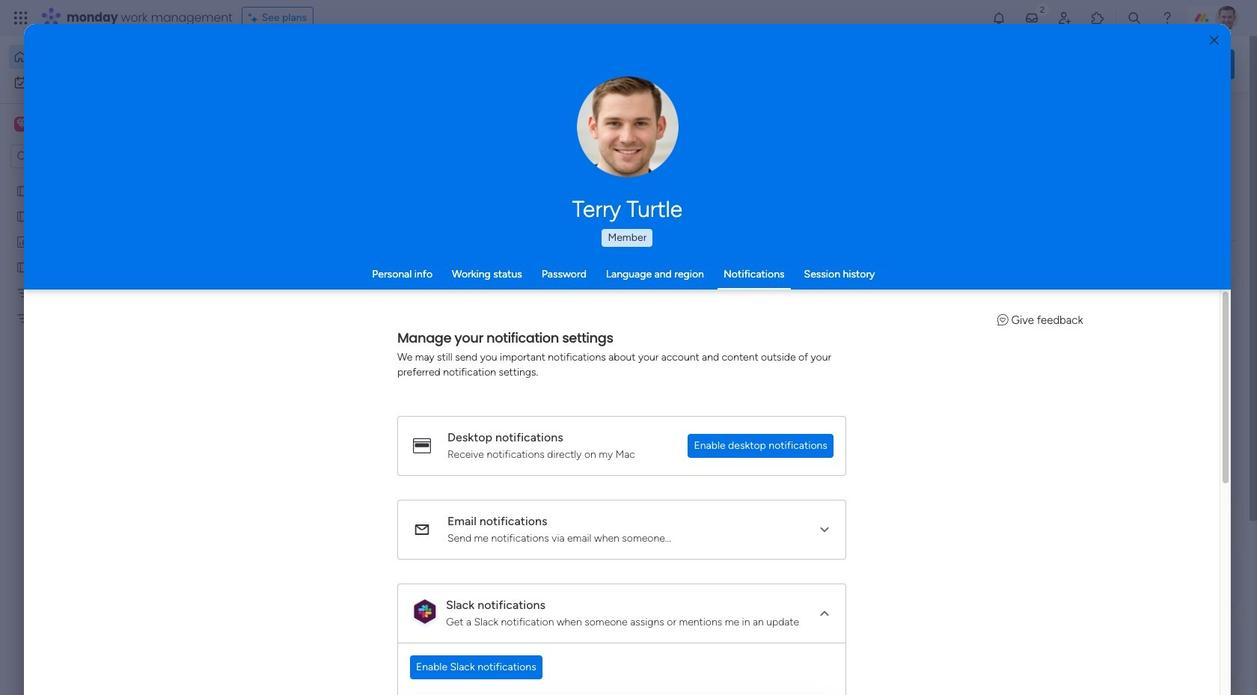 Task type: vqa. For each thing, say whether or not it's contained in the screenshot.
Teams Image
no



Task type: locate. For each thing, give the bounding box(es) containing it.
option
[[9, 45, 182, 69], [9, 70, 182, 94], [0, 177, 191, 180]]

1 component image from the left
[[250, 297, 263, 310]]

0 horizontal spatial add to favorites image
[[689, 274, 704, 289]]

dapulse x slim image
[[1213, 109, 1231, 126]]

update feed image
[[1025, 10, 1040, 25]]

3 component image from the left
[[740, 297, 753, 310]]

quick search results list box
[[231, 140, 975, 522]]

workspace image
[[14, 116, 29, 132], [17, 116, 27, 132]]

Search in workspace field
[[31, 148, 125, 165]]

0 horizontal spatial public dashboard image
[[16, 234, 30, 249]]

1 horizontal spatial public dashboard image
[[740, 273, 756, 290]]

1 workspace image from the left
[[14, 116, 29, 132]]

close image
[[1210, 35, 1219, 46]]

2 workspace image from the left
[[17, 116, 27, 132]]

help image
[[1160, 10, 1175, 25]]

1 horizontal spatial component image
[[495, 297, 508, 310]]

monday marketplace image
[[1091, 10, 1106, 25]]

v2 user feedback image
[[998, 314, 1009, 327]]

0 vertical spatial option
[[9, 45, 182, 69]]

2 add to favorites image from the left
[[933, 274, 948, 289]]

1 add to favorites image from the left
[[689, 274, 704, 289]]

component image
[[250, 297, 263, 310], [495, 297, 508, 310], [740, 297, 753, 310]]

component image for remove from favorites icon
[[250, 297, 263, 310]]

1 horizontal spatial add to favorites image
[[933, 274, 948, 289]]

public dashboard image
[[16, 234, 30, 249], [740, 273, 756, 290]]

search everything image
[[1127, 10, 1142, 25]]

0 horizontal spatial component image
[[250, 297, 263, 310]]

component image for 1st add to favorites icon from the right
[[740, 297, 753, 310]]

add to favorites image
[[444, 457, 459, 472]]

component image for 1st add to favorites icon from left
[[495, 297, 508, 310]]

2 horizontal spatial component image
[[740, 297, 753, 310]]

list box
[[0, 175, 191, 533]]

see plans image
[[248, 10, 262, 26]]

2 component image from the left
[[495, 297, 508, 310]]

0 vertical spatial public dashboard image
[[16, 234, 30, 249]]

2 image
[[1036, 1, 1049, 18]]

2 element
[[382, 564, 400, 582]]

add to favorites image
[[689, 274, 704, 289], [933, 274, 948, 289]]

public board image
[[16, 183, 30, 198], [16, 209, 30, 223], [16, 260, 30, 274], [495, 273, 511, 290]]



Task type: describe. For each thing, give the bounding box(es) containing it.
remove from favorites image
[[444, 274, 459, 289]]

public board image
[[250, 273, 266, 290]]

workspace selection element
[[14, 115, 125, 135]]

terry turtle image
[[1216, 6, 1240, 30]]

select product image
[[13, 10, 28, 25]]

help center element
[[1010, 617, 1235, 677]]

2 vertical spatial option
[[0, 177, 191, 180]]

1 vertical spatial public dashboard image
[[740, 273, 756, 290]]

1 vertical spatial option
[[9, 70, 182, 94]]

templates image image
[[1024, 301, 1222, 404]]

notifications image
[[992, 10, 1007, 25]]

getting started element
[[1010, 546, 1235, 605]]

invite members image
[[1058, 10, 1073, 25]]



